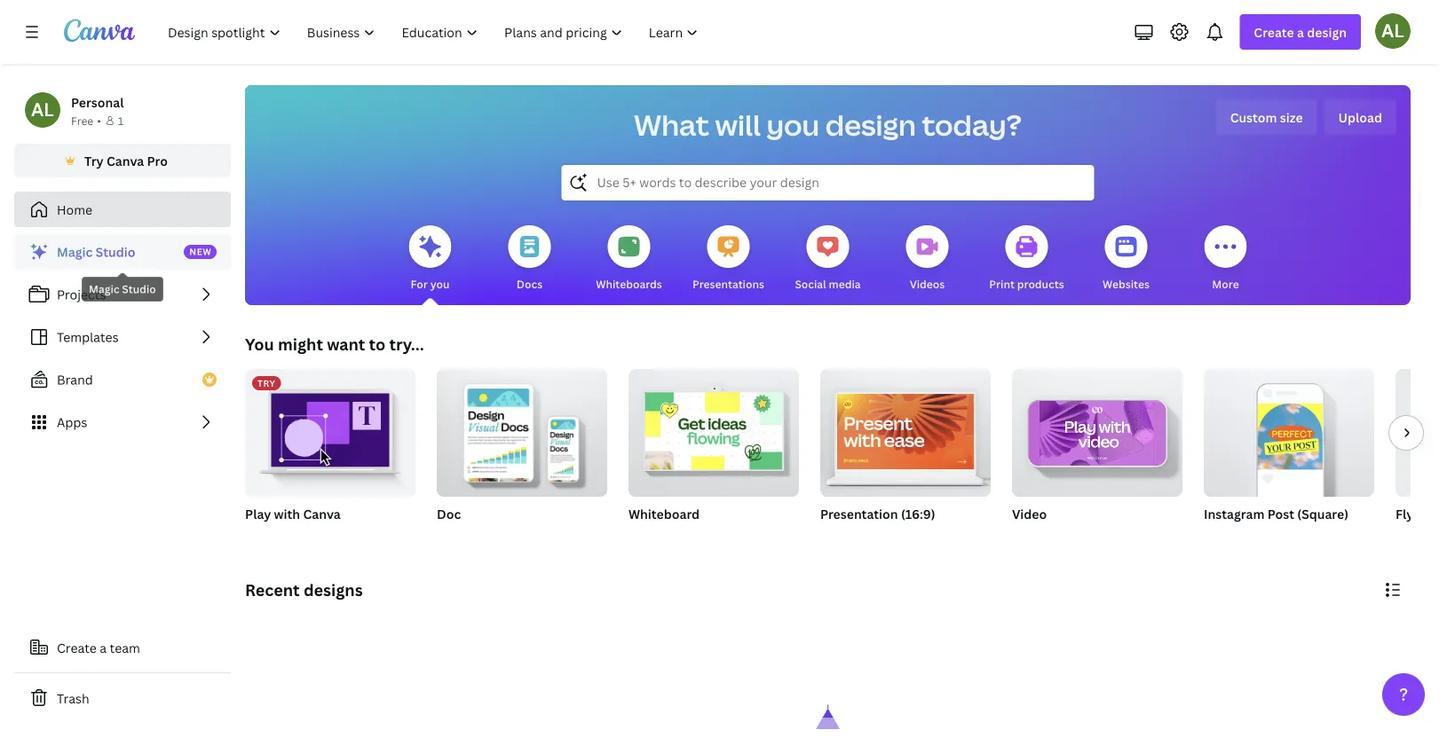 Task type: vqa. For each thing, say whether or not it's contained in the screenshot.
transparency
no



Task type: describe. For each thing, give the bounding box(es) containing it.
1920
[[820, 529, 846, 543]]

whiteboards
[[596, 277, 662, 291]]

will
[[715, 106, 761, 144]]

top level navigation element
[[156, 14, 713, 50]]

print products
[[989, 277, 1064, 291]]

Search search field
[[597, 166, 1059, 200]]

instagram
[[1204, 506, 1265, 523]]

print products button
[[989, 213, 1064, 305]]

whiteboard group
[[629, 362, 799, 545]]

home
[[57, 201, 92, 218]]

videos button
[[906, 213, 949, 305]]

(square)
[[1297, 506, 1349, 523]]

custom size button
[[1216, 99, 1317, 135]]

try...
[[389, 333, 424, 355]]

size
[[1280, 109, 1303, 126]]

products
[[1017, 277, 1064, 291]]

media
[[829, 277, 861, 291]]

flyer (portrait 8.5 × 11 in) group
[[1396, 369, 1439, 545]]

flyer (p
[[1396, 506, 1439, 523]]

what will you design today?
[[634, 106, 1022, 144]]

whiteboards button
[[596, 213, 662, 305]]

doc
[[437, 506, 461, 523]]

upload button
[[1324, 99, 1397, 135]]

pro
[[147, 152, 168, 169]]

presentations button
[[693, 213, 764, 305]]

you might want to try...
[[245, 333, 424, 355]]

more
[[1212, 277, 1239, 291]]

canva inside try canva pro button
[[107, 152, 144, 169]]

what
[[634, 106, 709, 144]]

docs
[[517, 277, 543, 291]]

more button
[[1204, 213, 1247, 305]]

1 vertical spatial magic
[[89, 282, 119, 297]]

group for video
[[1012, 362, 1183, 497]]

apps
[[57, 414, 87, 431]]

try for try
[[257, 377, 276, 389]]

canva inside play with canva group
[[303, 506, 341, 523]]

×
[[848, 529, 854, 543]]

templates link
[[14, 320, 231, 355]]

list containing magic studio
[[14, 234, 231, 440]]

presentation
[[820, 506, 898, 523]]

try canva pro
[[84, 152, 168, 169]]

(16:9)
[[901, 506, 935, 523]]

presentation (16:9) group
[[820, 362, 991, 545]]

play with canva
[[245, 506, 341, 523]]

flyer
[[1396, 506, 1426, 523]]

group for doc
[[437, 362, 607, 497]]

new
[[189, 246, 212, 258]]

create a design
[[1254, 24, 1347, 40]]

al button
[[1375, 13, 1411, 49]]

create a team button
[[14, 630, 231, 666]]

websites
[[1103, 277, 1150, 291]]

px
[[886, 529, 898, 543]]

designs
[[304, 579, 363, 601]]

social media
[[795, 277, 861, 291]]



Task type: locate. For each thing, give the bounding box(es) containing it.
magic studio up projects
[[57, 244, 135, 261]]

try down the you
[[257, 377, 276, 389]]

post
[[1268, 506, 1294, 523]]

0 vertical spatial a
[[1297, 24, 1304, 40]]

create inside button
[[57, 640, 97, 657]]

to
[[369, 333, 385, 355]]

play with canva group
[[245, 369, 416, 524]]

try for try canva pro
[[84, 152, 104, 169]]

0 vertical spatial apple lee image
[[1375, 13, 1411, 49]]

1 vertical spatial apple lee image
[[25, 92, 60, 128]]

you right for
[[430, 277, 450, 291]]

studio up templates link
[[122, 282, 156, 297]]

1 vertical spatial magic studio
[[89, 282, 156, 297]]

a for design
[[1297, 24, 1304, 40]]

a inside button
[[100, 640, 107, 657]]

design inside dropdown button
[[1307, 24, 1347, 40]]

recent
[[245, 579, 300, 601]]

1 vertical spatial you
[[430, 277, 450, 291]]

free •
[[71, 113, 101, 128]]

brand link
[[14, 362, 231, 398]]

play
[[245, 506, 271, 523]]

0 vertical spatial magic studio
[[57, 244, 135, 261]]

0 vertical spatial canva
[[107, 152, 144, 169]]

you
[[767, 106, 820, 144], [430, 277, 450, 291]]

try
[[84, 152, 104, 169], [257, 377, 276, 389]]

templates
[[57, 329, 119, 346]]

magic up templates in the left top of the page
[[89, 282, 119, 297]]

studio down home link
[[96, 244, 135, 261]]

canva left pro
[[107, 152, 144, 169]]

video
[[1012, 506, 1047, 523]]

apple lee element
[[25, 92, 60, 128]]

projects
[[57, 286, 106, 303]]

canva right with
[[303, 506, 341, 523]]

instagram post (square) group
[[1204, 362, 1374, 545]]

create left team
[[57, 640, 97, 657]]

list
[[14, 234, 231, 440]]

•
[[97, 113, 101, 128]]

apple lee image
[[1375, 13, 1411, 49], [25, 92, 60, 128]]

group
[[437, 362, 607, 497], [629, 362, 799, 497], [820, 362, 991, 497], [1012, 362, 1183, 497], [1204, 362, 1374, 497], [1396, 369, 1439, 497]]

1 vertical spatial design
[[825, 106, 916, 144]]

create up custom size
[[1254, 24, 1294, 40]]

1 horizontal spatial try
[[257, 377, 276, 389]]

custom size
[[1230, 109, 1303, 126]]

want
[[327, 333, 365, 355]]

create inside dropdown button
[[1254, 24, 1294, 40]]

presentation (16:9) 1920 × 1080 px
[[820, 506, 935, 543]]

0 horizontal spatial create
[[57, 640, 97, 657]]

0 vertical spatial magic
[[57, 244, 93, 261]]

for you
[[411, 277, 450, 291]]

create for create a team
[[57, 640, 97, 657]]

instagram post (square)
[[1204, 506, 1349, 523]]

apple lee image for apple lee image at right
[[1375, 13, 1411, 49]]

group for presentation (16:9)
[[820, 362, 991, 497]]

upload
[[1338, 109, 1382, 126]]

design left al dropdown button
[[1307, 24, 1347, 40]]

magic studio inside list
[[57, 244, 135, 261]]

doc group
[[437, 362, 607, 545]]

social media button
[[795, 213, 861, 305]]

trash link
[[14, 681, 231, 717]]

video group
[[1012, 362, 1183, 545]]

apps link
[[14, 405, 231, 440]]

0 horizontal spatial a
[[100, 640, 107, 657]]

None search field
[[562, 165, 1094, 201]]

you right will
[[767, 106, 820, 144]]

0 vertical spatial design
[[1307, 24, 1347, 40]]

custom
[[1230, 109, 1277, 126]]

1
[[118, 113, 124, 128]]

1 horizontal spatial canva
[[303, 506, 341, 523]]

1 horizontal spatial create
[[1254, 24, 1294, 40]]

1 horizontal spatial a
[[1297, 24, 1304, 40]]

a up size
[[1297, 24, 1304, 40]]

(p
[[1429, 506, 1439, 523]]

with
[[274, 506, 300, 523]]

0 vertical spatial studio
[[96, 244, 135, 261]]

1 vertical spatial canva
[[303, 506, 341, 523]]

presentations
[[693, 277, 764, 291]]

1 vertical spatial studio
[[122, 282, 156, 297]]

1 vertical spatial try
[[257, 377, 276, 389]]

trash
[[57, 690, 89, 707]]

0 horizontal spatial try
[[84, 152, 104, 169]]

today?
[[922, 106, 1022, 144]]

team
[[110, 640, 140, 657]]

projects link
[[14, 277, 231, 313]]

1 horizontal spatial you
[[767, 106, 820, 144]]

a inside dropdown button
[[1297, 24, 1304, 40]]

might
[[278, 333, 323, 355]]

1 horizontal spatial design
[[1307, 24, 1347, 40]]

0 horizontal spatial you
[[430, 277, 450, 291]]

print
[[989, 277, 1015, 291]]

you inside button
[[430, 277, 450, 291]]

magic studio
[[57, 244, 135, 261], [89, 282, 156, 297]]

magic down home
[[57, 244, 93, 261]]

1 horizontal spatial apple lee image
[[1375, 13, 1411, 49]]

a for team
[[100, 640, 107, 657]]

try canva pro button
[[14, 144, 231, 178]]

1080
[[856, 529, 883, 543]]

free
[[71, 113, 93, 128]]

apple lee image
[[1375, 13, 1411, 49]]

studio
[[96, 244, 135, 261], [122, 282, 156, 297]]

0 vertical spatial create
[[1254, 24, 1294, 40]]

social
[[795, 277, 826, 291]]

magic
[[57, 244, 93, 261], [89, 282, 119, 297]]

group for flyer (p
[[1396, 369, 1439, 497]]

design up search search field
[[825, 106, 916, 144]]

group for instagram post (square)
[[1204, 362, 1374, 497]]

whiteboard
[[629, 506, 700, 523]]

personal
[[71, 94, 124, 111]]

a
[[1297, 24, 1304, 40], [100, 640, 107, 657]]

docs button
[[508, 213, 551, 305]]

try inside play with canva group
[[257, 377, 276, 389]]

try down •
[[84, 152, 104, 169]]

0 horizontal spatial apple lee image
[[25, 92, 60, 128]]

recent designs
[[245, 579, 363, 601]]

videos
[[910, 277, 945, 291]]

a left team
[[100, 640, 107, 657]]

0 horizontal spatial canva
[[107, 152, 144, 169]]

create a design button
[[1240, 14, 1361, 50]]

you
[[245, 333, 274, 355]]

canva
[[107, 152, 144, 169], [303, 506, 341, 523]]

0 horizontal spatial design
[[825, 106, 916, 144]]

for you button
[[409, 213, 451, 305]]

1 vertical spatial create
[[57, 640, 97, 657]]

create a team
[[57, 640, 140, 657]]

try inside try canva pro button
[[84, 152, 104, 169]]

home link
[[14, 192, 231, 227]]

for
[[411, 277, 428, 291]]

create
[[1254, 24, 1294, 40], [57, 640, 97, 657]]

0 vertical spatial try
[[84, 152, 104, 169]]

magic studio up templates link
[[89, 282, 156, 297]]

0 vertical spatial you
[[767, 106, 820, 144]]

1 vertical spatial a
[[100, 640, 107, 657]]

apple lee image for apple lee element
[[25, 92, 60, 128]]

brand
[[57, 372, 93, 388]]

create for create a design
[[1254, 24, 1294, 40]]

design
[[1307, 24, 1347, 40], [825, 106, 916, 144]]

websites button
[[1103, 213, 1150, 305]]



